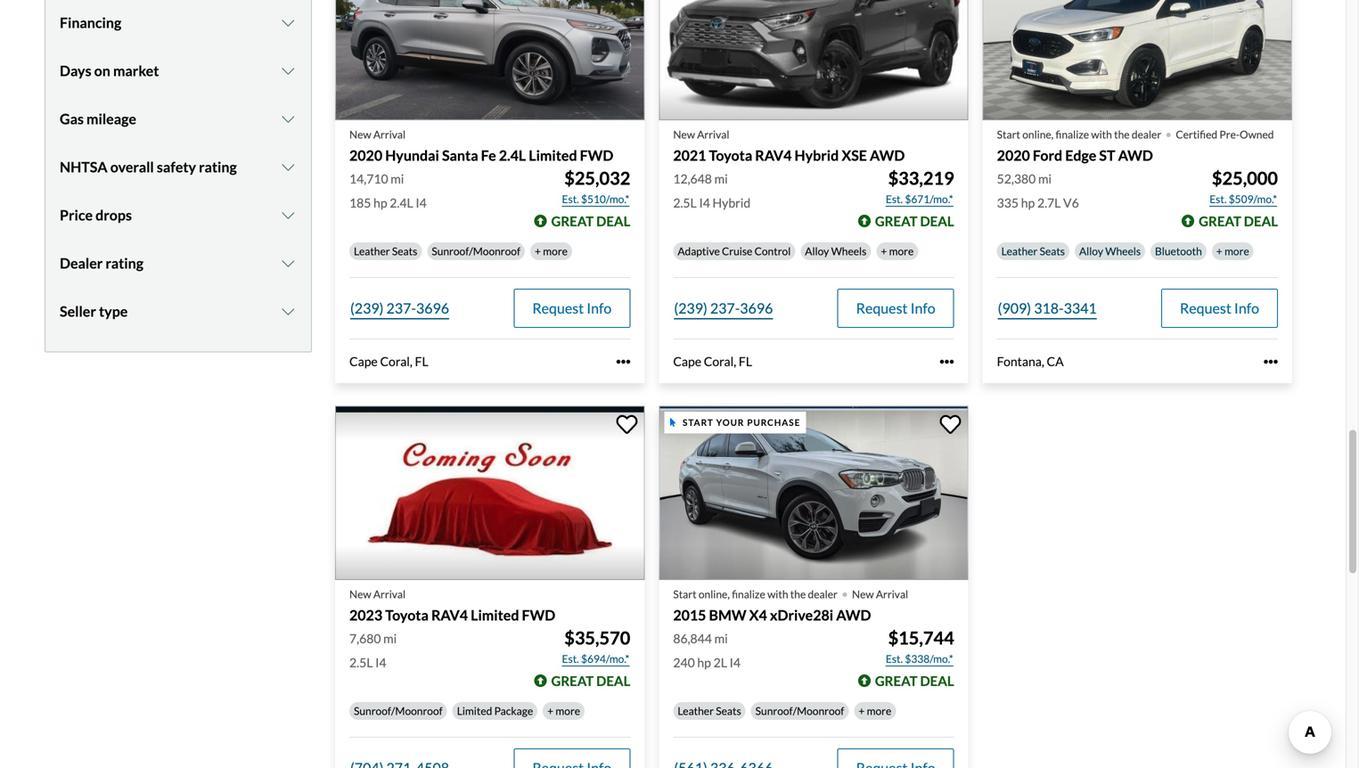 Task type: locate. For each thing, give the bounding box(es) containing it.
1 horizontal spatial 2020
[[997, 146, 1030, 164]]

2.4l inside new arrival 2020 hyundai santa fe 2.4l limited fwd
[[499, 146, 526, 164]]

great deal down "est. $510/mo.*" button
[[551, 213, 630, 229]]

arrival inside start online, finalize with the dealer · new arrival 2015 bmw x4 xdrive28i awd
[[876, 588, 908, 601]]

1 chevron down image from the top
[[279, 16, 297, 30]]

2 cape coral, fl from the left
[[673, 354, 752, 369]]

great down est. $338/mo.* button
[[875, 673, 918, 689]]

1 horizontal spatial finalize
[[1056, 128, 1089, 141]]

· for awd
[[841, 577, 848, 609]]

financing button
[[60, 1, 297, 45]]

i4 down 12,648
[[699, 195, 710, 210]]

arrival inside new arrival 2021 toyota rav4 hybrid xse awd
[[697, 128, 729, 141]]

4 chevron down image from the top
[[279, 208, 297, 223]]

est. inside $25,000 est. $509/mo.*
[[1209, 193, 1227, 205]]

dealer inside start online, finalize with the dealer · certified pre-owned 2020 ford edge st awd
[[1132, 128, 1161, 141]]

1 vertical spatial online,
[[699, 588, 730, 601]]

1 horizontal spatial coral,
[[704, 354, 736, 369]]

chevron down image
[[279, 16, 297, 30], [279, 112, 297, 126], [279, 160, 297, 174], [279, 208, 297, 223], [279, 305, 297, 319]]

fwd
[[580, 146, 613, 164], [522, 606, 555, 624]]

2l
[[713, 655, 727, 670]]

arrival for 2023
[[373, 588, 406, 601]]

2 3696 from the left
[[740, 299, 773, 317]]

1 vertical spatial fwd
[[522, 606, 555, 624]]

rating right safety
[[199, 158, 237, 176]]

(239) 237-3696 button
[[349, 289, 450, 328], [673, 289, 774, 328]]

dealer left certified
[[1132, 128, 1161, 141]]

chevron down image inside financing dropdown button
[[279, 16, 297, 30]]

1 chevron down image from the top
[[279, 64, 297, 78]]

1 2020 from the left
[[349, 146, 382, 164]]

1 horizontal spatial rav4
[[755, 146, 792, 164]]

awd right st
[[1118, 146, 1153, 164]]

start inside start online, finalize with the dealer · certified pre-owned 2020 ford edge st awd
[[997, 128, 1020, 141]]

great down est. $671/mo.* button
[[875, 213, 918, 229]]

0 horizontal spatial with
[[767, 588, 788, 601]]

start online, finalize with the dealer · new arrival 2015 bmw x4 xdrive28i awd
[[673, 577, 908, 624]]

14,710
[[349, 171, 388, 186]]

chevron down image
[[279, 64, 297, 78], [279, 256, 297, 271]]

2 chevron down image from the top
[[279, 112, 297, 126]]

alloy up "3341"
[[1079, 245, 1103, 258]]

2 horizontal spatial hp
[[1021, 195, 1035, 210]]

great down est. $509/mo.* button
[[1199, 213, 1241, 229]]

0 horizontal spatial alloy wheels
[[805, 245, 867, 258]]

0 horizontal spatial request info
[[532, 299, 612, 317]]

2.4l inside 14,710 mi 185 hp 2.4l i4
[[390, 195, 413, 210]]

0 vertical spatial limited
[[529, 146, 577, 164]]

2.5l inside 12,648 mi 2.5l i4 hybrid
[[673, 195, 697, 210]]

wheels left bluetooth
[[1105, 245, 1141, 258]]

chevron down image inside the "nhtsa overall safety rating" dropdown button
[[279, 160, 297, 174]]

5 chevron down image from the top
[[279, 305, 297, 319]]

2 request info button from the left
[[837, 289, 954, 328]]

start up the 52,380
[[997, 128, 1020, 141]]

nhtsa overall safety rating
[[60, 158, 237, 176]]

0 vertical spatial finalize
[[1056, 128, 1089, 141]]

rav4 left xse
[[755, 146, 792, 164]]

+ more for $33,219
[[881, 245, 914, 258]]

the inside start online, finalize with the dealer · certified pre-owned 2020 ford edge st awd
[[1114, 128, 1130, 141]]

1 (239) 237-3696 from the left
[[350, 299, 449, 317]]

toyota inside new arrival 2023 toyota rav4 limited fwd
[[385, 606, 429, 624]]

1 vertical spatial dealer
[[808, 588, 838, 601]]

deal
[[596, 213, 630, 229], [920, 213, 954, 229], [1244, 213, 1278, 229], [596, 673, 630, 689], [920, 673, 954, 689]]

· inside start online, finalize with the dealer · certified pre-owned 2020 ford edge st awd
[[1165, 117, 1172, 149]]

adaptive cruise control
[[678, 245, 791, 258]]

ellipsis h image
[[940, 354, 954, 369]]

1 info from the left
[[587, 299, 612, 317]]

2 237- from the left
[[710, 299, 740, 317]]

fl for $25,032
[[415, 354, 428, 369]]

1 wheels from the left
[[831, 245, 867, 258]]

with up st
[[1091, 128, 1112, 141]]

· for st
[[1165, 117, 1172, 149]]

limited package
[[457, 705, 533, 718]]

finalize
[[1056, 128, 1089, 141], [732, 588, 765, 601]]

cape coral, fl for $25,032
[[349, 354, 428, 369]]

1 horizontal spatial 237-
[[710, 299, 740, 317]]

alloy wheels for xse
[[805, 245, 867, 258]]

seats down "2.7l"
[[1040, 245, 1065, 258]]

+ more down "est. $510/mo.*" button
[[535, 245, 568, 258]]

chevron down image for financing
[[279, 16, 297, 30]]

seats for 2.4l
[[392, 245, 417, 258]]

0 vertical spatial chevron down image
[[279, 64, 297, 78]]

185
[[349, 195, 371, 210]]

hp inside 52,380 mi 335 hp 2.7l v6
[[1021, 195, 1035, 210]]

more right package
[[556, 705, 580, 718]]

request info for 2.4l
[[532, 299, 612, 317]]

$25,000 est. $509/mo.*
[[1209, 168, 1278, 205]]

0 horizontal spatial (239) 237-3696
[[350, 299, 449, 317]]

finalize for ford
[[1056, 128, 1089, 141]]

xse
[[842, 146, 867, 164]]

the inside start online, finalize with the dealer · new arrival 2015 bmw x4 xdrive28i awd
[[790, 588, 806, 601]]

great deal down est. $509/mo.* button
[[1199, 213, 1278, 229]]

awd
[[870, 146, 905, 164], [1118, 146, 1153, 164], [836, 606, 871, 624]]

0 horizontal spatial cape coral, fl
[[349, 354, 428, 369]]

great for ·
[[1199, 213, 1241, 229]]

request for ·
[[1180, 299, 1231, 317]]

silver 2020 hyundai santa fe 2.4l limited fwd suv / crossover front-wheel drive automatic image
[[335, 0, 645, 120]]

1 horizontal spatial 2.5l
[[673, 195, 697, 210]]

rav4
[[755, 146, 792, 164], [431, 606, 468, 624]]

0 horizontal spatial cape
[[349, 354, 378, 369]]

0 horizontal spatial info
[[587, 299, 612, 317]]

finalize inside start online, finalize with the dealer · certified pre-owned 2020 ford edge st awd
[[1056, 128, 1089, 141]]

hp right '335'
[[1021, 195, 1035, 210]]

more down est. $671/mo.* button
[[889, 245, 914, 258]]

2 cape from the left
[[673, 354, 701, 369]]

1 alloy from the left
[[805, 245, 829, 258]]

dealer
[[60, 255, 103, 272]]

toyota for 2021
[[709, 146, 752, 164]]

+ more down est. $509/mo.* button
[[1216, 245, 1249, 258]]

arrival up hyundai
[[373, 128, 406, 141]]

1 cape coral, fl from the left
[[349, 354, 428, 369]]

1 237- from the left
[[386, 299, 416, 317]]

1 vertical spatial chevron down image
[[279, 256, 297, 271]]

3 request info button from the left
[[1161, 289, 1278, 328]]

request for xse
[[856, 299, 908, 317]]

more for $33,219
[[889, 245, 914, 258]]

more down est. $338/mo.* button
[[867, 705, 891, 718]]

mi
[[391, 171, 404, 186], [714, 171, 728, 186], [1038, 171, 1052, 186], [383, 631, 397, 646], [714, 631, 728, 646]]

0 vertical spatial online,
[[1022, 128, 1054, 141]]

hp inside 14,710 mi 185 hp 2.4l i4
[[373, 195, 387, 210]]

est. down $25,000
[[1209, 193, 1227, 205]]

leather seats down "2.7l"
[[1001, 245, 1065, 258]]

est. down the "$25,032"
[[562, 193, 579, 205]]

online, inside start online, finalize with the dealer · new arrival 2015 bmw x4 xdrive28i awd
[[699, 588, 730, 601]]

0 vertical spatial start
[[997, 128, 1020, 141]]

2 (239) from the left
[[674, 299, 707, 317]]

hybrid up adaptive cruise control
[[713, 195, 751, 210]]

sunroof/moonroof for $15,744
[[755, 705, 844, 718]]

toyota right the 2023
[[385, 606, 429, 624]]

1 cape from the left
[[349, 354, 378, 369]]

ellipsis h image
[[616, 354, 630, 369], [1264, 354, 1278, 369]]

market
[[113, 62, 159, 80]]

1 horizontal spatial seats
[[716, 705, 741, 718]]

deal down $694/mo.*
[[596, 673, 630, 689]]

dealer for st
[[1132, 128, 1161, 141]]

0 horizontal spatial rating
[[106, 255, 143, 272]]

est. down '$35,570'
[[562, 653, 579, 665]]

i4 right 2l
[[730, 655, 741, 670]]

1 coral, from the left
[[380, 354, 412, 369]]

(239) 237-3696 for $33,219
[[674, 299, 773, 317]]

·
[[1165, 117, 1172, 149], [841, 577, 848, 609]]

mi down ford at the top
[[1038, 171, 1052, 186]]

· inside start online, finalize with the dealer · new arrival 2015 bmw x4 xdrive28i awd
[[841, 577, 848, 609]]

info
[[587, 299, 612, 317], [910, 299, 935, 317], [1234, 299, 1259, 317]]

0 horizontal spatial 3696
[[416, 299, 449, 317]]

new inside start online, finalize with the dealer · new arrival 2015 bmw x4 xdrive28i awd
[[852, 588, 874, 601]]

more down "est. $510/mo.*" button
[[543, 245, 568, 258]]

+ more down est. $338/mo.* button
[[859, 705, 891, 718]]

alloy wheels for ·
[[1079, 245, 1141, 258]]

mi inside 86,844 mi 240 hp 2l i4
[[714, 631, 728, 646]]

$25,000
[[1212, 168, 1278, 189]]

1 ellipsis h image from the left
[[616, 354, 630, 369]]

deal down '$510/mo.*'
[[596, 213, 630, 229]]

chevron down image inside the gas mileage dropdown button
[[279, 112, 297, 126]]

2 2020 from the left
[[997, 146, 1030, 164]]

(239) 237-3696
[[350, 299, 449, 317], [674, 299, 773, 317]]

i4 inside 12,648 mi 2.5l i4 hybrid
[[699, 195, 710, 210]]

2 horizontal spatial request
[[1180, 299, 1231, 317]]

hybrid left xse
[[794, 146, 839, 164]]

online,
[[1022, 128, 1054, 141], [699, 588, 730, 601]]

0 horizontal spatial toyota
[[385, 606, 429, 624]]

the up st
[[1114, 128, 1130, 141]]

2 fl from the left
[[739, 354, 752, 369]]

2 horizontal spatial info
[[1234, 299, 1259, 317]]

awd inside start online, finalize with the dealer · new arrival 2015 bmw x4 xdrive28i awd
[[836, 606, 871, 624]]

mi right 12,648
[[714, 171, 728, 186]]

est. $694/mo.* button
[[561, 650, 630, 668]]

1 horizontal spatial with
[[1091, 128, 1112, 141]]

· right 'xdrive28i'
[[841, 577, 848, 609]]

start
[[997, 128, 1020, 141], [683, 417, 714, 428], [673, 588, 697, 601]]

(239) 237-3696 button for $25,032
[[349, 289, 450, 328]]

2.5l
[[673, 195, 697, 210], [349, 655, 373, 670]]

2 alloy from the left
[[1079, 245, 1103, 258]]

pre-
[[1219, 128, 1240, 141]]

request info for xse
[[856, 299, 935, 317]]

est. inside $35,570 est. $694/mo.*
[[562, 653, 579, 665]]

finalize up the edge
[[1056, 128, 1089, 141]]

1 vertical spatial finalize
[[732, 588, 765, 601]]

3 request info from the left
[[1180, 299, 1259, 317]]

1 vertical spatial hybrid
[[713, 195, 751, 210]]

online, inside start online, finalize with the dealer · certified pre-owned 2020 ford edge st awd
[[1022, 128, 1054, 141]]

est. for ·
[[1209, 193, 1227, 205]]

alloy wheels up "3341"
[[1079, 245, 1141, 258]]

1 horizontal spatial ·
[[1165, 117, 1172, 149]]

seats down 14,710 mi 185 hp 2.4l i4
[[392, 245, 417, 258]]

leather seats down 2l
[[678, 705, 741, 718]]

arrival inside new arrival 2023 toyota rav4 limited fwd
[[373, 588, 406, 601]]

14,710 mi 185 hp 2.4l i4
[[349, 171, 427, 210]]

0 vertical spatial hybrid
[[794, 146, 839, 164]]

chevron down image inside days on market dropdown button
[[279, 64, 297, 78]]

1 (239) 237-3696 button from the left
[[349, 289, 450, 328]]

i4 inside 14,710 mi 185 hp 2.4l i4
[[416, 195, 427, 210]]

2.5l down 12,648
[[673, 195, 697, 210]]

new inside new arrival 2021 toyota rav4 hybrid xse awd
[[673, 128, 695, 141]]

request info
[[532, 299, 612, 317], [856, 299, 935, 317], [1180, 299, 1259, 317]]

0 horizontal spatial the
[[790, 588, 806, 601]]

deal for xse
[[920, 213, 954, 229]]

est. down $15,744
[[886, 653, 903, 665]]

0 horizontal spatial 237-
[[386, 299, 416, 317]]

2 info from the left
[[910, 299, 935, 317]]

1 horizontal spatial (239) 237-3696
[[674, 299, 773, 317]]

2 wheels from the left
[[1105, 245, 1141, 258]]

wheels right "control"
[[831, 245, 867, 258]]

i4 inside 7,680 mi 2.5l i4
[[375, 655, 386, 670]]

online, up ford at the top
[[1022, 128, 1054, 141]]

rating right dealer
[[106, 255, 143, 272]]

start for 2020
[[997, 128, 1020, 141]]

blue 2023 toyota rav4 limited fwd suv / crossover front-wheel drive 8-speed automatic image
[[335, 406, 645, 580]]

0 horizontal spatial fwd
[[522, 606, 555, 624]]

new inside new arrival 2023 toyota rav4 limited fwd
[[349, 588, 371, 601]]

wheels
[[831, 245, 867, 258], [1105, 245, 1141, 258]]

with up 'xdrive28i'
[[767, 588, 788, 601]]

1 vertical spatial 2.4l
[[390, 195, 413, 210]]

0 horizontal spatial 2.4l
[[390, 195, 413, 210]]

chevron down image inside 'seller type' dropdown button
[[279, 305, 297, 319]]

chevron down image for price drops
[[279, 208, 297, 223]]

1 vertical spatial with
[[767, 588, 788, 601]]

0 horizontal spatial ·
[[841, 577, 848, 609]]

dealer up 'xdrive28i'
[[808, 588, 838, 601]]

1 3696 from the left
[[416, 299, 449, 317]]

3 request from the left
[[1180, 299, 1231, 317]]

dealer inside start online, finalize with the dealer · new arrival 2015 bmw x4 xdrive28i awd
[[808, 588, 838, 601]]

+
[[535, 245, 541, 258], [881, 245, 887, 258], [1216, 245, 1222, 258], [547, 705, 554, 718], [859, 705, 865, 718]]

2 vertical spatial limited
[[457, 705, 492, 718]]

gas mileage
[[60, 110, 136, 128]]

new for 2021
[[673, 128, 695, 141]]

est. down $33,219
[[886, 193, 903, 205]]

coral,
[[380, 354, 412, 369], [704, 354, 736, 369]]

great deal down est. $671/mo.* button
[[875, 213, 954, 229]]

est. inside $25,032 est. $510/mo.*
[[562, 193, 579, 205]]

1 alloy wheels from the left
[[805, 245, 867, 258]]

price drops button
[[60, 193, 297, 238]]

great deal for 2.4l
[[551, 213, 630, 229]]

chevron down image inside dealer rating dropdown button
[[279, 256, 297, 271]]

2.4l right fe
[[499, 146, 526, 164]]

hp left 2l
[[697, 655, 711, 670]]

86,844
[[673, 631, 712, 646]]

fwd inside new arrival 2023 toyota rav4 limited fwd
[[522, 606, 555, 624]]

0 horizontal spatial hp
[[373, 195, 387, 210]]

1 vertical spatial rav4
[[431, 606, 468, 624]]

start online, finalize with the dealer · certified pre-owned 2020 ford edge st awd
[[997, 117, 1274, 164]]

online, for bmw
[[699, 588, 730, 601]]

0 vertical spatial with
[[1091, 128, 1112, 141]]

0 horizontal spatial dealer
[[808, 588, 838, 601]]

+ more down est. $671/mo.* button
[[881, 245, 914, 258]]

request info button for 2.4l
[[514, 289, 630, 328]]

arrival up the 2023
[[373, 588, 406, 601]]

(239) for $25,032
[[350, 299, 384, 317]]

2020 up the 52,380
[[997, 146, 1030, 164]]

arrival up 2021
[[697, 128, 729, 141]]

info for ·
[[1234, 299, 1259, 317]]

start up 2015 on the bottom of page
[[673, 588, 697, 601]]

mi inside 12,648 mi 2.5l i4 hybrid
[[714, 171, 728, 186]]

3 chevron down image from the top
[[279, 160, 297, 174]]

1 horizontal spatial toyota
[[709, 146, 752, 164]]

coral, for $25,032
[[380, 354, 412, 369]]

leather seats
[[354, 245, 417, 258], [1001, 245, 1065, 258], [678, 705, 741, 718]]

0 vertical spatial dealer
[[1132, 128, 1161, 141]]

+ for $35,570
[[547, 705, 554, 718]]

1 horizontal spatial info
[[910, 299, 935, 317]]

cape
[[349, 354, 378, 369], [673, 354, 701, 369]]

seats down 2l
[[716, 705, 741, 718]]

1 horizontal spatial ellipsis h image
[[1264, 354, 1278, 369]]

2 coral, from the left
[[704, 354, 736, 369]]

0 horizontal spatial 2.5l
[[349, 655, 373, 670]]

2020 inside start online, finalize with the dealer · certified pre-owned 2020 ford edge st awd
[[997, 146, 1030, 164]]

rating inside dropdown button
[[199, 158, 237, 176]]

rav4 right the 2023
[[431, 606, 468, 624]]

1 horizontal spatial (239) 237-3696 button
[[673, 289, 774, 328]]

1 horizontal spatial dealer
[[1132, 128, 1161, 141]]

mi up 2l
[[714, 631, 728, 646]]

1 horizontal spatial wheels
[[1105, 245, 1141, 258]]

more
[[543, 245, 568, 258], [889, 245, 914, 258], [1225, 245, 1249, 258], [556, 705, 580, 718], [867, 705, 891, 718]]

0 horizontal spatial request
[[532, 299, 584, 317]]

0 horizontal spatial ellipsis h image
[[616, 354, 630, 369]]

leather down 185
[[354, 245, 390, 258]]

mi inside 52,380 mi 335 hp 2.7l v6
[[1038, 171, 1052, 186]]

mi inside 7,680 mi 2.5l i4
[[383, 631, 397, 646]]

1 horizontal spatial alloy wheels
[[1079, 245, 1141, 258]]

0 horizontal spatial seats
[[392, 245, 417, 258]]

0 horizontal spatial (239) 237-3696 button
[[349, 289, 450, 328]]

2 (239) 237-3696 button from the left
[[673, 289, 774, 328]]

+ more right package
[[547, 705, 580, 718]]

0 vertical spatial ·
[[1165, 117, 1172, 149]]

2020 up 14,710
[[349, 146, 382, 164]]

toyota
[[709, 146, 752, 164], [385, 606, 429, 624]]

0 horizontal spatial (239)
[[350, 299, 384, 317]]

0 horizontal spatial hybrid
[[713, 195, 751, 210]]

1 request from the left
[[532, 299, 584, 317]]

toyota inside new arrival 2021 toyota rav4 hybrid xse awd
[[709, 146, 752, 164]]

mi inside 14,710 mi 185 hp 2.4l i4
[[391, 171, 404, 186]]

awd right xse
[[870, 146, 905, 164]]

0 horizontal spatial leather
[[354, 245, 390, 258]]

alloy wheels right "control"
[[805, 245, 867, 258]]

0 horizontal spatial finalize
[[732, 588, 765, 601]]

1 horizontal spatial request
[[856, 299, 908, 317]]

alloy right "control"
[[805, 245, 829, 258]]

1 vertical spatial toyota
[[385, 606, 429, 624]]

info for xse
[[910, 299, 935, 317]]

online, up bmw
[[699, 588, 730, 601]]

1 request info button from the left
[[514, 289, 630, 328]]

3696 for $33,219
[[740, 299, 773, 317]]

santa
[[442, 146, 478, 164]]

0 vertical spatial 2.4l
[[499, 146, 526, 164]]

+ more
[[535, 245, 568, 258], [881, 245, 914, 258], [1216, 245, 1249, 258], [547, 705, 580, 718], [859, 705, 891, 718]]

cape for $25,032
[[349, 354, 378, 369]]

2 horizontal spatial leather seats
[[1001, 245, 1065, 258]]

alloy
[[805, 245, 829, 258], [1079, 245, 1103, 258]]

alloy for xse
[[805, 245, 829, 258]]

awd inside start online, finalize with the dealer · certified pre-owned 2020 ford edge st awd
[[1118, 146, 1153, 164]]

cape for $33,219
[[673, 354, 701, 369]]

great down "est. $510/mo.*" button
[[551, 213, 594, 229]]

0 vertical spatial rav4
[[755, 146, 792, 164]]

arrival up $15,744
[[876, 588, 908, 601]]

rav4 inside new arrival 2021 toyota rav4 hybrid xse awd
[[755, 146, 792, 164]]

chevron down image inside "price drops" dropdown button
[[279, 208, 297, 223]]

leather seats down 185
[[354, 245, 417, 258]]

1 horizontal spatial online,
[[1022, 128, 1054, 141]]

new arrival 2023 toyota rav4 limited fwd
[[349, 588, 555, 624]]

mi down hyundai
[[391, 171, 404, 186]]

(239)
[[350, 299, 384, 317], [674, 299, 707, 317]]

2 horizontal spatial request info
[[1180, 299, 1259, 317]]

3696 for $25,032
[[416, 299, 449, 317]]

hp inside 86,844 mi 240 hp 2l i4
[[697, 655, 711, 670]]

1 fl from the left
[[415, 354, 428, 369]]

more down est. $509/mo.* button
[[1225, 245, 1249, 258]]

1 horizontal spatial rating
[[199, 158, 237, 176]]

1 horizontal spatial alloy
[[1079, 245, 1103, 258]]

0 vertical spatial fwd
[[580, 146, 613, 164]]

(239) 237-3696 for $25,032
[[350, 299, 449, 317]]

chevron down image for seller type
[[279, 305, 297, 319]]

with inside start online, finalize with the dealer · certified pre-owned 2020 ford edge st awd
[[1091, 128, 1112, 141]]

2020 inside new arrival 2020 hyundai santa fe 2.4l limited fwd
[[349, 146, 382, 164]]

1 vertical spatial limited
[[471, 606, 519, 624]]

0 horizontal spatial 2020
[[349, 146, 382, 164]]

finalize for x4
[[732, 588, 765, 601]]

i4 down hyundai
[[416, 195, 427, 210]]

start inside start online, finalize with the dealer · new arrival 2015 bmw x4 xdrive28i awd
[[673, 588, 697, 601]]

0 horizontal spatial online,
[[699, 588, 730, 601]]

deal down '$671/mo.*'
[[920, 213, 954, 229]]

est. inside $33,219 est. $671/mo.*
[[886, 193, 903, 205]]

1 horizontal spatial leather seats
[[678, 705, 741, 718]]

0 horizontal spatial leather seats
[[354, 245, 417, 258]]

2.4l right 185
[[390, 195, 413, 210]]

toyota up 12,648 mi 2.5l i4 hybrid
[[709, 146, 752, 164]]

1 horizontal spatial 3696
[[740, 299, 773, 317]]

0 vertical spatial toyota
[[709, 146, 752, 164]]

· left certified
[[1165, 117, 1172, 149]]

2015
[[673, 606, 706, 624]]

rav4 for limited
[[431, 606, 468, 624]]

2 vertical spatial start
[[673, 588, 697, 601]]

mi right the 7,680
[[383, 631, 397, 646]]

hp right 185
[[373, 195, 387, 210]]

2 chevron down image from the top
[[279, 256, 297, 271]]

1 horizontal spatial hp
[[697, 655, 711, 670]]

237-
[[386, 299, 416, 317], [710, 299, 740, 317]]

arrival inside new arrival 2020 hyundai santa fe 2.4l limited fwd
[[373, 128, 406, 141]]

2 alloy wheels from the left
[[1079, 245, 1141, 258]]

ellipsis h image for 2.4l
[[616, 354, 630, 369]]

deal for 2.4l
[[596, 213, 630, 229]]

fwd inside new arrival 2020 hyundai santa fe 2.4l limited fwd
[[580, 146, 613, 164]]

leather
[[354, 245, 390, 258], [1001, 245, 1038, 258], [678, 705, 714, 718]]

finalize up 'x4'
[[732, 588, 765, 601]]

2 ellipsis h image from the left
[[1264, 354, 1278, 369]]

days on market
[[60, 62, 159, 80]]

0 vertical spatial the
[[1114, 128, 1130, 141]]

est. $338/mo.* button
[[885, 650, 954, 668]]

2 request info from the left
[[856, 299, 935, 317]]

1 horizontal spatial fwd
[[580, 146, 613, 164]]

2.5l down the 7,680
[[349, 655, 373, 670]]

great deal
[[551, 213, 630, 229], [875, 213, 954, 229], [1199, 213, 1278, 229], [551, 673, 630, 689], [875, 673, 954, 689]]

1 horizontal spatial (239)
[[674, 299, 707, 317]]

safety
[[157, 158, 196, 176]]

1 horizontal spatial cape
[[673, 354, 701, 369]]

arrival
[[373, 128, 406, 141], [697, 128, 729, 141], [373, 588, 406, 601], [876, 588, 908, 601]]

limited inside new arrival 2020 hyundai santa fe 2.4l limited fwd
[[529, 146, 577, 164]]

deal down $338/mo.*
[[920, 673, 954, 689]]

1 vertical spatial rating
[[106, 255, 143, 272]]

1 horizontal spatial leather
[[678, 705, 714, 718]]

the for xdrive28i
[[790, 588, 806, 601]]

toyota for 2023
[[385, 606, 429, 624]]

1 horizontal spatial fl
[[739, 354, 752, 369]]

overall
[[110, 158, 154, 176]]

est.
[[562, 193, 579, 205], [886, 193, 903, 205], [1209, 193, 1227, 205], [562, 653, 579, 665], [886, 653, 903, 665]]

awd right 'xdrive28i'
[[836, 606, 871, 624]]

0 vertical spatial rating
[[199, 158, 237, 176]]

fl for $33,219
[[739, 354, 752, 369]]

the up 'xdrive28i'
[[790, 588, 806, 601]]

3 info from the left
[[1234, 299, 1259, 317]]

1 (239) from the left
[[350, 299, 384, 317]]

days
[[60, 62, 91, 80]]

leather down 240
[[678, 705, 714, 718]]

0 horizontal spatial coral,
[[380, 354, 412, 369]]

chevron down image for days on market
[[279, 64, 297, 78]]

mi for xse
[[714, 171, 728, 186]]

2 (239) 237-3696 from the left
[[674, 299, 773, 317]]

1 horizontal spatial the
[[1114, 128, 1130, 141]]

0 horizontal spatial fl
[[415, 354, 428, 369]]

finalize inside start online, finalize with the dealer · new arrival 2015 bmw x4 xdrive28i awd
[[732, 588, 765, 601]]

2.5l inside 7,680 mi 2.5l i4
[[349, 655, 373, 670]]

1 horizontal spatial 2.4l
[[499, 146, 526, 164]]

2020
[[349, 146, 382, 164], [997, 146, 1030, 164]]

leather seats for 2.4l
[[354, 245, 417, 258]]

2 request from the left
[[856, 299, 908, 317]]

rav4 inside new arrival 2023 toyota rav4 limited fwd
[[431, 606, 468, 624]]

0 horizontal spatial request info button
[[514, 289, 630, 328]]

leather down '335'
[[1001, 245, 1038, 258]]

$25,032 est. $510/mo.*
[[562, 168, 630, 205]]

seats
[[392, 245, 417, 258], [1040, 245, 1065, 258], [716, 705, 741, 718]]

1 request info from the left
[[532, 299, 612, 317]]

i4 down the 7,680
[[375, 655, 386, 670]]

new inside new arrival 2020 hyundai santa fe 2.4l limited fwd
[[349, 128, 371, 141]]

deal down $509/mo.*
[[1244, 213, 1278, 229]]

bluetooth
[[1155, 245, 1202, 258]]

start right mouse pointer image
[[683, 417, 714, 428]]

0 horizontal spatial wheels
[[831, 245, 867, 258]]

2 horizontal spatial request info button
[[1161, 289, 1278, 328]]

with inside start online, finalize with the dealer · new arrival 2015 bmw x4 xdrive28i awd
[[767, 588, 788, 601]]

limited
[[529, 146, 577, 164], [471, 606, 519, 624], [457, 705, 492, 718]]



Task type: vqa. For each thing, say whether or not it's contained in the screenshot.
Vehicle inside the '1 Vehicle history data provided by Experian AutoCheck on Dec 3, 2023. This data, and any reliance on it is subject to the AutoCheck Terms and Conditions and the CarGurus Terms of Use .'
no



Task type: describe. For each thing, give the bounding box(es) containing it.
coral, for $33,219
[[704, 354, 736, 369]]

wheels for ·
[[1105, 245, 1141, 258]]

control
[[755, 245, 791, 258]]

fe
[[481, 146, 496, 164]]

12,648
[[673, 171, 712, 186]]

chevron down image for gas mileage
[[279, 112, 297, 126]]

2.7l
[[1037, 195, 1061, 210]]

fontana,
[[997, 354, 1044, 369]]

st
[[1099, 146, 1115, 164]]

great deal for ·
[[1199, 213, 1278, 229]]

white 2015 bmw x4 xdrive28i awd suv / crossover all-wheel drive 8-speed automatic image
[[659, 406, 968, 580]]

86,844 mi 240 hp 2l i4
[[673, 631, 741, 670]]

your
[[716, 417, 745, 428]]

nhtsa
[[60, 158, 108, 176]]

type
[[99, 303, 128, 320]]

leather for ·
[[1001, 245, 1038, 258]]

12,648 mi 2.5l i4 hybrid
[[673, 171, 751, 210]]

owned
[[1240, 128, 1274, 141]]

2.5l for $33,219
[[673, 195, 697, 210]]

2021
[[673, 146, 706, 164]]

cape coral, fl for $33,219
[[673, 354, 752, 369]]

est. for 2.4l
[[562, 193, 579, 205]]

great for xse
[[875, 213, 918, 229]]

gas mileage button
[[60, 97, 297, 141]]

blue 2021 toyota rav4 hybrid xse awd suv / crossover all-wheel drive continuously variable transmission image
[[659, 0, 968, 120]]

on
[[94, 62, 110, 80]]

3341
[[1064, 299, 1097, 317]]

(909)
[[998, 299, 1031, 317]]

dealer rating button
[[60, 241, 297, 286]]

$33,219 est. $671/mo.*
[[886, 168, 954, 205]]

7,680 mi 2.5l i4
[[349, 631, 397, 670]]

est. $510/mo.* button
[[561, 190, 630, 208]]

start for bmw
[[673, 588, 697, 601]]

more for $35,570
[[556, 705, 580, 718]]

great deal down est. $338/mo.* button
[[875, 673, 954, 689]]

purchase
[[747, 417, 801, 428]]

hybrid inside new arrival 2021 toyota rav4 hybrid xse awd
[[794, 146, 839, 164]]

237- for $33,219
[[710, 299, 740, 317]]

fontana, ca
[[997, 354, 1064, 369]]

dealer for awd
[[808, 588, 838, 601]]

ellipsis h image for ·
[[1264, 354, 1278, 369]]

more for $25,032
[[543, 245, 568, 258]]

hp for ·
[[1021, 195, 1035, 210]]

rav4 for hybrid
[[755, 146, 792, 164]]

great for 2.4l
[[551, 213, 594, 229]]

limited inside new arrival 2023 toyota rav4 limited fwd
[[471, 606, 519, 624]]

318-
[[1034, 299, 1064, 317]]

52,380 mi 335 hp 2.7l v6
[[997, 171, 1079, 210]]

335
[[997, 195, 1019, 210]]

great deal for xse
[[875, 213, 954, 229]]

+ for $25,032
[[535, 245, 541, 258]]

new for 2023
[[349, 588, 371, 601]]

237- for $25,032
[[386, 299, 416, 317]]

chevron down image for dealer rating
[[279, 256, 297, 271]]

+ for $33,219
[[881, 245, 887, 258]]

(239) 237-3696 button for $33,219
[[673, 289, 774, 328]]

price drops
[[60, 206, 132, 224]]

mouse pointer image
[[670, 418, 676, 427]]

more for $15,744
[[867, 705, 891, 718]]

the for edge
[[1114, 128, 1130, 141]]

start your purchase
[[683, 417, 801, 428]]

hp for 2.4l
[[373, 195, 387, 210]]

$15,744
[[888, 628, 954, 649]]

chevron down image for nhtsa overall safety rating
[[279, 160, 297, 174]]

est. for xse
[[886, 193, 903, 205]]

$33,219
[[888, 168, 954, 189]]

$509/mo.*
[[1229, 193, 1277, 205]]

2.5l for $35,570
[[349, 655, 373, 670]]

2023
[[349, 606, 382, 624]]

leather for 2.4l
[[354, 245, 390, 258]]

request info button for ·
[[1161, 289, 1278, 328]]

arrival for 2021
[[697, 128, 729, 141]]

seller type button
[[60, 289, 297, 334]]

adaptive
[[678, 245, 720, 258]]

$25,032
[[564, 168, 630, 189]]

$510/mo.*
[[581, 193, 629, 205]]

leather seats for ·
[[1001, 245, 1065, 258]]

white 2020 ford edge st awd suv / crossover all-wheel drive automatic image
[[983, 0, 1292, 120]]

online, for 2020
[[1022, 128, 1054, 141]]

dealer rating
[[60, 255, 143, 272]]

bmw
[[709, 606, 746, 624]]

mi for ·
[[1038, 171, 1052, 186]]

deal for ·
[[1244, 213, 1278, 229]]

$671/mo.*
[[905, 193, 953, 205]]

$694/mo.*
[[581, 653, 629, 665]]

edge
[[1065, 146, 1096, 164]]

gas
[[60, 110, 84, 128]]

rating inside dropdown button
[[106, 255, 143, 272]]

hyundai
[[385, 146, 439, 164]]

request info button for xse
[[837, 289, 954, 328]]

awd inside new arrival 2021 toyota rav4 hybrid xse awd
[[870, 146, 905, 164]]

+ more for $35,570
[[547, 705, 580, 718]]

7,680
[[349, 631, 381, 646]]

request for 2.4l
[[532, 299, 584, 317]]

drops
[[95, 206, 132, 224]]

ca
[[1047, 354, 1064, 369]]

52,380
[[997, 171, 1036, 186]]

est. $509/mo.* button
[[1209, 190, 1278, 208]]

est. $671/mo.* button
[[885, 190, 954, 208]]

with for edge
[[1091, 128, 1112, 141]]

$35,570 est. $694/mo.*
[[562, 628, 630, 665]]

(909) 318-3341
[[998, 299, 1097, 317]]

$35,570
[[564, 628, 630, 649]]

with for xdrive28i
[[767, 588, 788, 601]]

days on market button
[[60, 49, 297, 93]]

arrival for 2020
[[373, 128, 406, 141]]

info for 2.4l
[[587, 299, 612, 317]]

certified
[[1176, 128, 1217, 141]]

mi for 2.4l
[[391, 171, 404, 186]]

i4 inside 86,844 mi 240 hp 2l i4
[[730, 655, 741, 670]]

240
[[673, 655, 695, 670]]

nhtsa overall safety rating button
[[60, 145, 297, 190]]

ford
[[1033, 146, 1062, 164]]

x4
[[749, 606, 767, 624]]

seller
[[60, 303, 96, 320]]

hybrid inside 12,648 mi 2.5l i4 hybrid
[[713, 195, 751, 210]]

+ more for $15,744
[[859, 705, 891, 718]]

new for 2020
[[349, 128, 371, 141]]

seller type
[[60, 303, 128, 320]]

$338/mo.*
[[905, 653, 953, 665]]

great deal down est. $694/mo.* button
[[551, 673, 630, 689]]

cruise
[[722, 245, 752, 258]]

seats for ·
[[1040, 245, 1065, 258]]

new arrival 2021 toyota rav4 hybrid xse awd
[[673, 128, 905, 164]]

$15,744 est. $338/mo.*
[[886, 628, 954, 665]]

alloy for ·
[[1079, 245, 1103, 258]]

v6
[[1063, 195, 1079, 210]]

wheels for xse
[[831, 245, 867, 258]]

package
[[494, 705, 533, 718]]

est. inside $15,744 est. $338/mo.*
[[886, 653, 903, 665]]

price
[[60, 206, 93, 224]]

sunroof/moonroof for $25,032
[[432, 245, 520, 258]]

+ for $15,744
[[859, 705, 865, 718]]

xdrive28i
[[770, 606, 833, 624]]

mileage
[[86, 110, 136, 128]]

new arrival 2020 hyundai santa fe 2.4l limited fwd
[[349, 128, 613, 164]]

(909) 318-3341 button
[[997, 289, 1098, 328]]

financing
[[60, 14, 121, 31]]

great down est. $694/mo.* button
[[551, 673, 594, 689]]

1 vertical spatial start
[[683, 417, 714, 428]]

request info for ·
[[1180, 299, 1259, 317]]

+ more for $25,032
[[535, 245, 568, 258]]

(239) for $33,219
[[674, 299, 707, 317]]



